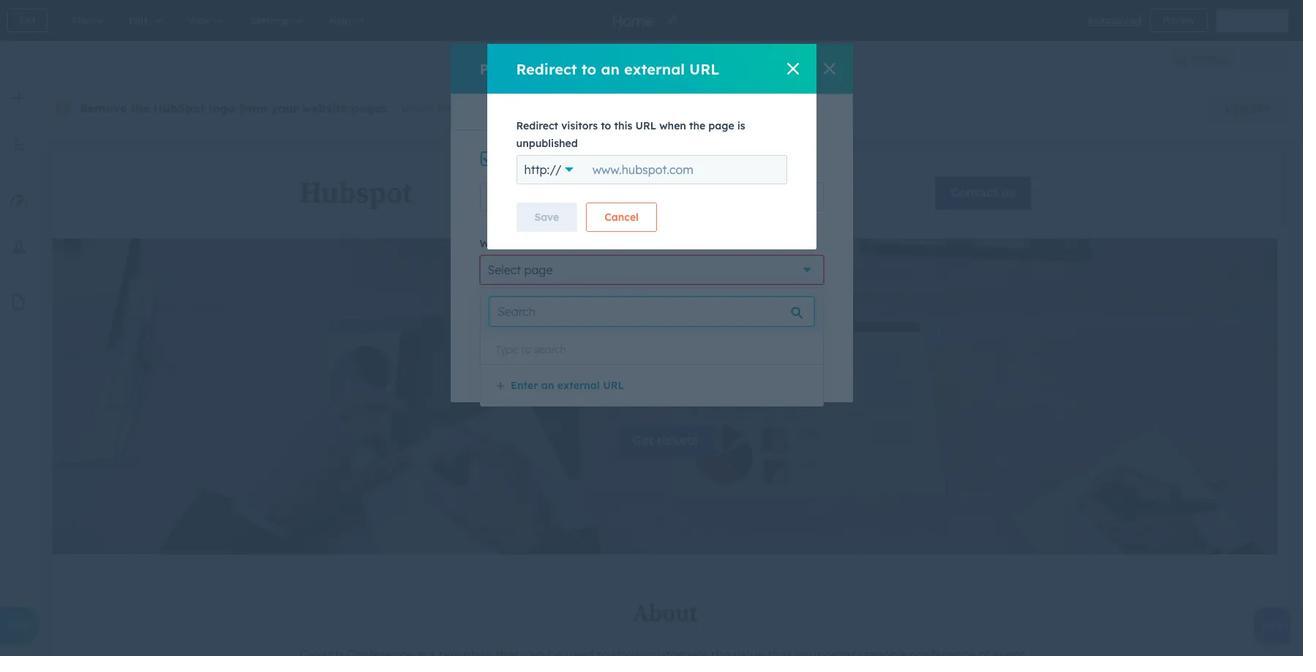 Task type: describe. For each thing, give the bounding box(es) containing it.
visitors inside redirect visitors to this url when the page is unpublished
[[561, 119, 598, 132]]

select
[[488, 263, 521, 277]]

pages.
[[351, 101, 390, 116]]

save
[[535, 211, 559, 224]]

october 31, 2023 1:00 am (africa/abidjan)
[[480, 304, 811, 335]]

http:// button
[[516, 155, 586, 184]]

31,
[[726, 304, 740, 318]]

close image
[[824, 63, 835, 75]]

to inside redirect visitors to this url when the page is unpublished
[[601, 119, 611, 132]]

remove
[[80, 101, 127, 116]]

page up .
[[544, 304, 569, 318]]

when
[[660, 119, 686, 132]]

to inside publishing options dialog
[[701, 237, 711, 250]]

an inside dialog
[[601, 60, 620, 78]]

www.hubspot.com text field
[[585, 155, 787, 184]]

external inside dialog
[[624, 60, 685, 78]]

2023
[[743, 304, 767, 318]]

when page is unpublished, redirect visitors to
[[480, 237, 711, 250]]

unpublished,
[[551, 237, 616, 250]]

logo
[[209, 101, 235, 116]]

to up suite
[[582, 60, 597, 78]]

publish now button
[[480, 356, 577, 385]]

schedule
[[503, 152, 553, 167]]

from
[[239, 101, 267, 116]]

settings button
[[1170, 47, 1237, 72]]

your
[[271, 101, 299, 116]]

type to search
[[495, 343, 566, 356]]

redirect to an external url
[[516, 60, 720, 78]]

page up select page
[[511, 237, 537, 250]]

redirect to an external url dialog
[[487, 44, 816, 250]]

is inside dialog
[[540, 237, 548, 250]]

be
[[590, 304, 602, 318]]

hubspot
[[153, 101, 205, 116]]

redirect for redirect visitors to this url when the page is unpublished
[[516, 119, 558, 132]]

(africa/abidjan)
[[480, 322, 563, 335]]

beta button
[[0, 607, 37, 644]]

page inside dropdown button
[[524, 263, 553, 277]]

preview
[[1163, 15, 1195, 26]]

upgrade link
[[1207, 94, 1288, 123]]

redirect visitors to this url when the page is unpublished
[[516, 119, 745, 150]]

to right 'type'
[[521, 343, 531, 356]]

is inside redirect visitors to this url when the page is unpublished
[[737, 119, 745, 132]]

cancel button for save
[[586, 203, 657, 232]]

visitors inside publishing options dialog
[[661, 237, 698, 250]]

redirect for redirect to an external url
[[516, 60, 577, 78]]

publishing options dialog
[[450, 44, 853, 403]]

redirect
[[619, 237, 658, 250]]

upgrade
[[1226, 102, 1270, 115]]



Task type: locate. For each thing, give the bounding box(es) containing it.
with
[[526, 101, 546, 114]]

http://
[[524, 162, 562, 177]]

.
[[563, 322, 565, 335]]

url inside redirect visitors to this url when the page is unpublished
[[636, 119, 657, 132]]

unpublished inside redirect visitors to this url when the page is unpublished
[[516, 137, 578, 150]]

unpublished
[[516, 137, 578, 150], [605, 304, 663, 318]]

0 vertical spatial url
[[689, 60, 720, 78]]

cancel up redirect
[[605, 211, 639, 224]]

1 vertical spatial redirect
[[516, 119, 558, 132]]

0 vertical spatial an
[[601, 60, 620, 78]]

autosaved
[[1088, 14, 1142, 27]]

1 vertical spatial unpublished
[[605, 304, 663, 318]]

page right 'select'
[[524, 263, 553, 277]]

1 horizontal spatial url
[[636, 119, 657, 132]]

unpublished up schedule unpublish
[[516, 137, 578, 150]]

enter an external url
[[511, 379, 624, 392]]

0 vertical spatial external
[[624, 60, 685, 78]]

suite
[[575, 101, 599, 114]]

exit
[[20, 15, 35, 26]]

Search search field
[[490, 297, 815, 326]]

enter an external url button
[[495, 377, 624, 394]]

0 horizontal spatial url
[[603, 379, 624, 392]]

2 horizontal spatial url
[[689, 60, 720, 78]]

url inside button
[[603, 379, 624, 392]]

1 horizontal spatial visitors
[[661, 237, 698, 250]]

this
[[614, 119, 633, 132]]

visitors
[[561, 119, 598, 132], [661, 237, 698, 250]]

0 horizontal spatial is
[[540, 237, 548, 250]]

schedule unpublish
[[503, 152, 609, 167]]

2 vertical spatial url
[[603, 379, 624, 392]]

cancel button up redirect
[[586, 203, 657, 232]]

cancel button inside publishing options dialog
[[585, 356, 656, 385]]

cancel inside publishing options dialog
[[604, 364, 638, 377]]

None field
[[610, 11, 658, 30]]

group up settings
[[1216, 9, 1289, 32]]

1 vertical spatial url
[[636, 119, 657, 132]]

type
[[495, 343, 518, 356]]

publish
[[498, 364, 534, 377]]

crm
[[549, 101, 572, 114]]

is down save
[[540, 237, 548, 250]]

settings
[[1191, 53, 1230, 66]]

0 vertical spatial website
[[302, 101, 347, 116]]

publishing
[[480, 60, 556, 78]]

unlock
[[402, 101, 435, 114]]

is
[[737, 119, 745, 132], [540, 237, 548, 250]]

redirect
[[516, 60, 577, 78], [516, 119, 558, 132]]

save button
[[516, 203, 578, 232]]

0 horizontal spatial website
[[302, 101, 347, 116]]

page
[[709, 119, 734, 132], [511, 237, 537, 250], [524, 263, 553, 277], [544, 304, 569, 318]]

1 redirect from the top
[[516, 60, 577, 78]]

the inside redirect visitors to this url when the page is unpublished
[[689, 119, 706, 132]]

url for external
[[689, 60, 720, 78]]

close image
[[787, 63, 799, 75]]

1 vertical spatial is
[[540, 237, 548, 250]]

group
[[1216, 9, 1289, 32], [619, 47, 677, 72], [1243, 47, 1289, 72]]

autosaved button
[[1088, 12, 1142, 29]]

1 horizontal spatial the
[[689, 119, 706, 132]]

page right the "when" at top right
[[709, 119, 734, 132]]

1 horizontal spatial website
[[504, 304, 541, 318]]

features
[[483, 101, 523, 114]]

will
[[572, 304, 587, 318]]

website
[[302, 101, 347, 116], [504, 304, 541, 318]]

premium
[[438, 101, 481, 114]]

0 horizontal spatial the
[[131, 101, 150, 116]]

0 vertical spatial cancel button
[[586, 203, 657, 232]]

0 vertical spatial the
[[131, 101, 150, 116]]

an inside button
[[541, 379, 554, 392]]

to
[[582, 60, 597, 78], [601, 119, 611, 132], [701, 237, 711, 250], [521, 343, 531, 356]]

starter.
[[602, 101, 637, 114]]

redirect up with
[[516, 60, 577, 78]]

cancel button down the october 31, 2023 1:00 am (africa/abidjan)
[[585, 356, 656, 385]]

your
[[480, 304, 502, 318]]

unpublished inside publishing options dialog
[[605, 304, 663, 318]]

cancel button for publish now
[[585, 356, 656, 385]]

exit link
[[7, 9, 48, 32]]

1 vertical spatial an
[[541, 379, 554, 392]]

to up select page dropdown button
[[701, 237, 711, 250]]

0 horizontal spatial visitors
[[561, 119, 598, 132]]

when
[[480, 237, 508, 250]]

website inside publishing options dialog
[[504, 304, 541, 318]]

publish now
[[498, 364, 558, 377]]

website up (africa/abidjan)
[[504, 304, 541, 318]]

help
[[1261, 620, 1284, 633]]

external inside button
[[558, 379, 600, 392]]

0 horizontal spatial an
[[541, 379, 554, 392]]

october
[[681, 304, 723, 318]]

group up upgrade link
[[1243, 47, 1289, 72]]

0 vertical spatial cancel
[[605, 211, 639, 224]]

1 vertical spatial website
[[504, 304, 541, 318]]

external down the now
[[558, 379, 600, 392]]

publishing options
[[480, 60, 615, 78]]

an up the starter.
[[601, 60, 620, 78]]

navigation
[[450, 94, 853, 130]]

options
[[561, 60, 615, 78]]

0 horizontal spatial external
[[558, 379, 600, 392]]

remove the hubspot logo from your website pages.
[[80, 101, 390, 116]]

the right remove
[[131, 101, 150, 116]]

redirect down with
[[516, 119, 558, 132]]

1 horizontal spatial unpublished
[[605, 304, 663, 318]]

1 vertical spatial cancel
[[604, 364, 638, 377]]

beta
[[7, 619, 30, 632]]

to left this
[[601, 119, 611, 132]]

url
[[689, 60, 720, 78], [636, 119, 657, 132], [603, 379, 624, 392]]

the right the "when" at top right
[[689, 119, 706, 132]]

1 vertical spatial visitors
[[661, 237, 698, 250]]

external up the starter.
[[624, 60, 685, 78]]

redirect inside redirect visitors to this url when the page is unpublished
[[516, 119, 558, 132]]

cancel button
[[586, 203, 657, 232], [585, 356, 656, 385]]

cancel for publish now
[[604, 364, 638, 377]]

0 vertical spatial visitors
[[561, 119, 598, 132]]

0 vertical spatial is
[[737, 119, 745, 132]]

cancel for save
[[605, 211, 639, 224]]

cancel up enter an external url
[[604, 364, 638, 377]]

cancel
[[605, 211, 639, 224], [604, 364, 638, 377]]

1:00
[[770, 304, 792, 318]]

1 vertical spatial cancel button
[[585, 356, 656, 385]]

select page
[[488, 263, 553, 277]]

now
[[537, 364, 558, 377]]

2 redirect from the top
[[516, 119, 558, 132]]

an down the now
[[541, 379, 554, 392]]

page inside redirect visitors to this url when the page is unpublished
[[709, 119, 734, 132]]

unpublish
[[556, 152, 609, 167]]

is right the "when" at top right
[[737, 119, 745, 132]]

1 vertical spatial external
[[558, 379, 600, 392]]

unpublished right be
[[605, 304, 663, 318]]

cancel inside redirect to an external url dialog
[[605, 211, 639, 224]]

0 vertical spatial unpublished
[[516, 137, 578, 150]]

website right your
[[302, 101, 347, 116]]

an
[[601, 60, 620, 78], [541, 379, 554, 392]]

visitors up select page dropdown button
[[661, 237, 698, 250]]

1 horizontal spatial external
[[624, 60, 685, 78]]

the
[[131, 101, 150, 116], [689, 119, 706, 132]]

preview button
[[1150, 9, 1207, 32]]

visitors down suite
[[561, 119, 598, 132]]

help link
[[1254, 607, 1292, 645]]

search
[[534, 343, 566, 356]]

on
[[666, 304, 678, 318]]

1 horizontal spatial an
[[601, 60, 620, 78]]

0 horizontal spatial unpublished
[[516, 137, 578, 150]]

select page button
[[480, 255, 824, 285]]

unlock premium features with crm suite starter.
[[402, 101, 637, 114]]

enter
[[511, 379, 538, 392]]

0 vertical spatial redirect
[[516, 60, 577, 78]]

HH:MM text field
[[663, 182, 824, 212]]

url for this
[[636, 119, 657, 132]]

your website page will be unpublished on
[[480, 304, 681, 318]]

am
[[795, 304, 811, 318]]

external
[[624, 60, 685, 78], [558, 379, 600, 392]]

1 horizontal spatial is
[[737, 119, 745, 132]]

MM/DD/YYYY text field
[[480, 182, 640, 212]]

group up the starter.
[[619, 47, 677, 72]]

1 vertical spatial the
[[689, 119, 706, 132]]



Task type: vqa. For each thing, say whether or not it's contained in the screenshot.
with
yes



